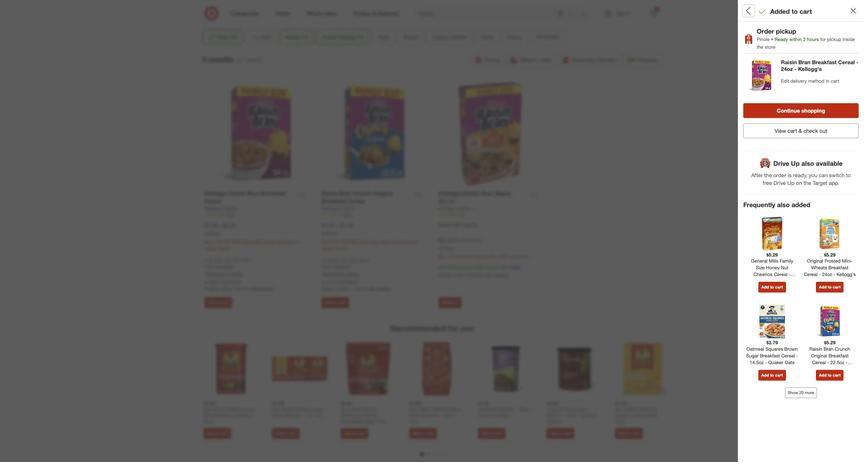Task type: locate. For each thing, give the bounding box(es) containing it.
0 horizontal spatial get
[[439, 264, 446, 270]]

oats
[[785, 360, 795, 365]]

add to cart button for $5.29 general mills family size honey nut cheerios cereal - 18.8oz
[[759, 282, 786, 293]]

5 maid from the left
[[625, 407, 636, 412]]

ready
[[775, 36, 788, 42], [748, 142, 760, 147], [744, 174, 759, 180], [439, 272, 452, 278], [205, 286, 218, 292], [322, 286, 335, 292]]

within inside pickup ready within 2 hours
[[761, 142, 771, 147]]

mills
[[769, 258, 779, 264]]

2 horizontal spatial day
[[489, 254, 496, 259]]

20oz inside '$4.49 sun-maid california sun- dried raisins canister – 20oz'
[[203, 418, 214, 424]]

$3.49 organic thompson raisins - 12oz - good & gather™
[[547, 401, 597, 424]]

breakfast inside raisin bran breakfast cereal - 24oz - kellogg's
[[812, 59, 837, 66]]

choose options dialog
[[738, 0, 864, 462]]

buy for cereal
[[205, 239, 213, 244]]

0 horizontal spatial 6pm
[[476, 264, 485, 270]]

raisin bran breakfast cereal - 24oz - kellogg's image
[[744, 59, 777, 93]]

to for $2.39 sun-maid natural california raisins resealable bag -10oz
[[352, 431, 356, 436]]

•
[[771, 36, 774, 42]]

1 horizontal spatial &
[[594, 412, 597, 418]]

2 kellogg's raisin bran link from the left
[[322, 205, 366, 212]]

1 horizontal spatial 24oz
[[822, 272, 832, 277]]

items for cereal
[[219, 246, 230, 251]]

the inside for pickup inside the store
[[757, 44, 764, 50]]

2 only from the left
[[322, 258, 330, 263]]

1 horizontal spatial dried
[[272, 412, 283, 418]]

2 horizontal spatial on
[[796, 180, 802, 187]]

1 (1) from the left
[[302, 34, 308, 40]]

it
[[834, 142, 837, 147], [448, 264, 450, 270], [456, 300, 459, 305]]

only ships with $35 orders free shipping * * exclusions apply. in stock at  pinole ready within 2 hours with pickup
[[205, 258, 274, 292], [322, 258, 391, 292]]

2 dried from the left
[[272, 412, 283, 418]]

day up get it as soon as 6pm today with shipt ready within 2 hours with pickup
[[489, 254, 496, 259]]

2 vertical spatial it
[[456, 300, 459, 305]]

get it as soon as 6pm today with shipt ready within 2 hours with pickup
[[439, 264, 521, 278]]

add for $2.99 sun-maid california sun- dried raisins - .05oz / 12ct
[[412, 431, 420, 436]]

california down $4.59
[[478, 407, 498, 412]]

after
[[751, 172, 763, 179]]

59
[[460, 212, 464, 217]]

drive up also available
[[774, 159, 843, 167]]

in for shop
[[534, 57, 538, 63]]

california up .05oz
[[431, 407, 451, 412]]

0 vertical spatial you
[[809, 172, 818, 179]]

sun-maid california sun-dried raisins - .05oz / 12ct image
[[409, 341, 465, 397], [409, 341, 465, 397]]

0 horizontal spatial buy
[[205, 239, 213, 244]]

breakfast inside $3.79 oatmeal squares brown sugar breakfast cereal - 14.5oz - quaker oats
[[760, 353, 780, 359]]

1 stock from the left
[[210, 279, 221, 285]]

dried inside $2.39 sun-maid california sun- dried raisins - 1oz / 6ct
[[272, 412, 283, 418]]

2 exclusions from the left
[[323, 271, 346, 277]]

group inside choose options dialog
[[743, 86, 859, 116]]

8 sun- from the left
[[615, 407, 625, 412]]

as down $5.29 ( $0.24 /ounce ) at pinole buy 2 for $9 with same-day order services
[[469, 264, 474, 270]]

size 24
[[744, 87, 762, 94]]

kellogg's raisin bran link up "1345"
[[205, 205, 249, 212]]

24oz down wheats
[[822, 272, 832, 277]]

1 dried from the left
[[203, 412, 215, 418]]

advertisement region
[[230, 0, 634, 16]]

maid inside $2.39 sun-maid natural california raisins resealable bag -10oz
[[351, 407, 361, 412]]

original inside $5.29 raisin bran crunch original breakfast cereal - 22.5oz - kellogg's
[[811, 353, 828, 359]]

1 orders from the left
[[241, 258, 252, 263]]

add to cart button for $4.99 sun-maid california golden raisins box - 12oz
[[615, 428, 643, 439]]

kellogg's raisin bran breakfast cereal link up 1345 link
[[205, 190, 293, 205]]

2 inside dialog
[[803, 36, 806, 42]]

2 / from the left
[[454, 412, 456, 418]]

breakfast down squares
[[760, 353, 780, 359]]

2 shipping from the left
[[332, 264, 350, 270]]

1 only ships with $35 orders free shipping * * exclusions apply. in stock at  pinole ready within 2 hours with pickup from the left
[[205, 258, 274, 292]]

20oz left organic in the right of the page
[[519, 407, 529, 412]]

2 vertical spatial original
[[811, 353, 828, 359]]

in inside button
[[534, 57, 538, 63]]

kellogg's up raisin bran breakfast cereal - 24oz - kellogg's
[[803, 41, 819, 46]]

you down deliver it button
[[461, 324, 474, 333]]

sign in button
[[833, 209, 859, 224]]

1 horizontal spatial it
[[456, 300, 459, 305]]

free for breakfast
[[322, 264, 331, 270]]

1 vertical spatial size
[[756, 265, 765, 271]]

breakfast down frosted
[[829, 265, 849, 271]]

$2.39 sun-maid california sun- dried raisins - 1oz / 6ct
[[272, 401, 325, 418]]

exclusions for cereal
[[206, 271, 229, 277]]

$2.99 sun-maid california sun- dried raisins - .05oz / 12ct
[[409, 401, 462, 424]]

as
[[787, 142, 792, 147]]

same- down '1283' link
[[358, 239, 372, 244]]

1 vertical spatial 12oz
[[615, 418, 625, 424]]

shipping for cereal
[[215, 264, 233, 270]]

stock for breakfast
[[327, 279, 338, 285]]

add to cart button for $3.49 organic thompson raisins - 12oz - good & gather™
[[547, 428, 574, 439]]

2 orders from the left
[[358, 258, 370, 263]]

in right method
[[826, 78, 830, 84]]

same- up get it as soon as 6pm today with shipt ready within 2 hours with pickup
[[475, 254, 489, 259]]

drive right free
[[774, 180, 786, 187]]

- inside $5.29 general mills family size honey nut cheerios cereal - 18.8oz
[[789, 272, 791, 277]]

2 $4.29 - $5.29 at pinole buy 2 for $9 with same-day order services on select items from the left
[[322, 222, 417, 251]]

1 only from the left
[[205, 258, 213, 263]]

order up get it as soon as 6pm today with shipt ready within 2 hours with pickup
[[498, 254, 509, 259]]

0 horizontal spatial dried
[[203, 412, 215, 418]]

1 exclusions from the left
[[206, 271, 229, 277]]

dialog
[[738, 0, 864, 462]]

0 horizontal spatial crunch
[[353, 190, 372, 197]]

3 dried from the left
[[409, 412, 421, 418]]

0 horizontal spatial in
[[205, 279, 208, 285]]

you down check other stores 'button'
[[809, 172, 818, 179]]

kellogg's raisin bran link for raisin bran crunch original breakfast cereal
[[322, 205, 366, 212]]

add to cart
[[762, 285, 783, 290], [819, 285, 841, 290], [208, 300, 229, 305], [325, 300, 346, 305], [762, 373, 783, 378], [819, 373, 841, 378], [206, 431, 228, 436], [275, 431, 297, 436], [344, 431, 365, 436], [412, 431, 434, 436], [481, 431, 503, 436], [550, 431, 571, 436], [618, 431, 640, 436]]

0 vertical spatial shipping
[[637, 57, 658, 63]]

raisin bran crunch original breakfast cereal
[[322, 190, 393, 205]]

2 (1) from the left
[[357, 34, 364, 40]]

general mills family size honey nut cheerios cereal - 18.8oz image
[[756, 217, 789, 251]]

services for kellogg's raisin bran breakfast cereal
[[276, 239, 294, 244]]

pinole inside $5.29 ( $0.24 /ounce ) at pinole buy 2 for $9 with same-day order services
[[443, 246, 454, 251]]

registry
[[802, 213, 820, 220]]

3 kellogg's raisin bran link from the left
[[439, 205, 483, 212]]

orders for breakfast
[[358, 258, 370, 263]]

dietary needs button
[[427, 30, 472, 44]]

maple
[[495, 190, 511, 197]]

today down $5.29 ( $0.24 /ounce ) at pinole buy 2 for $9 with same-day order services
[[486, 264, 498, 270]]

in right shop at the right
[[534, 57, 538, 63]]

3 maid from the left
[[351, 407, 361, 412]]

store
[[765, 44, 776, 50], [540, 57, 552, 63], [846, 174, 858, 180]]

1 horizontal spatial 6pm
[[787, 148, 795, 153]]

bran inside raisin bran breakfast cereal - 24oz - kellogg's
[[799, 59, 811, 66]]

1 shipping from the left
[[215, 264, 233, 270]]

add to cart button for $5.29 original frosted mini- wheats breakfast cereal - 24oz - kellogg's
[[816, 282, 844, 293]]

kellogg's raisin bran up 1283 at the top left
[[322, 206, 366, 211]]

$35 for breakfast
[[350, 258, 357, 263]]

0 horizontal spatial day
[[255, 239, 262, 244]]

wheats
[[812, 265, 827, 271]]

12oz down the golden
[[615, 418, 625, 424]]

2 $35 from the left
[[350, 258, 357, 263]]

1 vertical spatial 24
[[771, 102, 777, 109]]

box
[[648, 412, 657, 418]]

kellogg's raisin bran for kellogg's raisin bran maple - 22.1oz
[[439, 206, 483, 211]]

22.1oz
[[439, 198, 455, 205]]

2 vertical spatial store
[[846, 174, 858, 180]]

cereal inside $3.79 oatmeal squares brown sugar breakfast cereal - 14.5oz - quaker oats
[[782, 353, 795, 359]]

options
[[774, 6, 802, 15]]

soon inside delivery as soon as 6pm today
[[793, 142, 802, 147]]

"raisins"
[[244, 56, 264, 63]]

2 exclusions apply. link from the left
[[323, 271, 360, 277]]

0 horizontal spatial &
[[491, 412, 494, 418]]

added
[[792, 201, 811, 209]]

$5.29 inside $5.29 general mills family size honey nut cheerios cereal - 18.8oz
[[767, 252, 778, 258]]

store right switch
[[846, 174, 858, 180]]

2 horizontal spatial it
[[834, 142, 837, 147]]

0 horizontal spatial only ships with $35 orders free shipping * * exclusions apply. in stock at  pinole ready within 2 hours with pickup
[[205, 258, 274, 292]]

size down general
[[756, 265, 765, 271]]

2 horizontal spatial kellogg's raisin bran link
[[439, 205, 483, 212]]

sun-maid california sun-dried raisins - 1oz / 6ct image
[[272, 341, 327, 397], [272, 341, 327, 397]]

0 horizontal spatial same-
[[241, 239, 255, 244]]

0 vertical spatial drive
[[774, 159, 790, 167]]

$5.29 for $5.29 ( $0.24 /ounce ) at pinole buy 2 for $9 with same-day order services
[[439, 237, 452, 244]]

for inside 3 results for "raisins"
[[236, 56, 243, 63]]

in for sign
[[850, 213, 855, 220]]

pickup inside for pickup inside the store
[[827, 36, 842, 42]]

organic thompson raisins - 12oz - good & gather™ image
[[547, 341, 602, 397], [547, 341, 602, 397]]

for inside choose options dialog
[[796, 174, 802, 180]]

family
[[780, 258, 794, 264]]

0 vertical spatial 12oz
[[566, 412, 576, 418]]

dried up 12ct
[[409, 412, 421, 418]]

kellogg's down raisin bran crunch original breakfast cereal in the left top of the page
[[322, 206, 341, 211]]

raisin bran breakfast cereal - 24oz - kellogg's
[[781, 59, 859, 72]]

raisin bran crunch original breakfast cereal link
[[322, 190, 410, 205]]

add to cart button
[[759, 282, 786, 293], [816, 282, 844, 293], [205, 297, 232, 308], [322, 297, 349, 308], [759, 370, 786, 381], [816, 370, 844, 381], [203, 428, 231, 439], [272, 428, 300, 439], [341, 428, 368, 439], [409, 428, 437, 439], [478, 428, 506, 439], [547, 428, 574, 439], [615, 428, 643, 439]]

add for $2.39 sun-maid natural california raisins resealable bag -10oz
[[344, 431, 351, 436]]

sun- inside $2.39 sun-maid natural california raisins resealable bag -10oz
[[341, 407, 351, 412]]

sort
[[261, 34, 271, 40]]

0 horizontal spatial shipping
[[215, 264, 233, 270]]

dialog containing added to cart
[[738, 0, 864, 462]]

$4.29 - $5.29 at pinole buy 2 for $9 with same-day order services on select items down '1283' link
[[322, 222, 417, 251]]

1 horizontal spatial free
[[322, 264, 331, 270]]

1 kellogg's raisin bran link from the left
[[205, 205, 249, 212]]

store right shop at the right
[[540, 57, 552, 63]]

breakfast up the 22.5oz
[[829, 353, 849, 359]]

kellogg's inside kellogg's raisin bran breakfast cereal
[[205, 190, 228, 197]]

$5.29 down raisin bran crunch original breakfast cereal - 22.5oz - kellogg's image
[[824, 340, 836, 346]]

1 horizontal spatial delivery
[[787, 134, 808, 141]]

0 horizontal spatial free
[[205, 264, 214, 270]]

cereal inside kellogg's raisin bran breakfast cereal
[[205, 198, 221, 205]]

soon
[[793, 142, 802, 147], [458, 264, 468, 270]]

you inside the "after the order is ready, you can switch to free drive up on the target app."
[[809, 172, 818, 179]]

6pm inside get it as soon as 6pm today with shipt ready within 2 hours with pickup
[[476, 264, 485, 270]]

24oz up edit
[[781, 66, 793, 72]]

create or manage registry
[[757, 213, 820, 220]]

order down pinole button
[[774, 172, 787, 179]]

only
[[205, 258, 213, 263], [322, 258, 330, 263]]

0 vertical spatial inside
[[843, 36, 855, 42]]

2 stock from the left
[[327, 279, 338, 285]]

0 horizontal spatial kellogg's raisin bran
[[205, 206, 249, 211]]

deliver it
[[442, 300, 459, 305]]

6pm down $5.29 ( $0.24 /ounce ) at pinole buy 2 for $9 with same-day order services
[[476, 264, 485, 270]]

kellogg's raisin bran up '59'
[[439, 206, 483, 211]]

10oz
[[377, 418, 387, 424]]

$9 down 1283 at the top left
[[342, 239, 347, 244]]

0 vertical spatial delivery
[[598, 57, 617, 63]]

ships
[[214, 258, 224, 263], [331, 258, 341, 263]]

$4.49 sun-maid california sun- dried raisins canister – 20oz
[[203, 401, 257, 424]]

/ for 1oz
[[313, 412, 315, 418]]

to for $5.29 raisin bran crunch original breakfast cereal - 22.5oz - kellogg's
[[828, 373, 832, 378]]

add for $4.59 california raisins - 20oz - good & gather™
[[481, 431, 489, 436]]

1 exclusions apply. link from the left
[[206, 271, 243, 277]]

1 $2.39 from the left
[[272, 401, 284, 406]]

as down (
[[452, 264, 456, 270]]

add to cart button for $2.99 sun-maid california sun- dried raisins - .05oz / 12ct
[[409, 428, 437, 439]]

for inside for pickup inside the store
[[821, 36, 826, 42]]

1 horizontal spatial on
[[412, 239, 417, 244]]

search button
[[578, 6, 594, 22]]

0 horizontal spatial on
[[295, 239, 300, 244]]

services for raisin bran crunch original breakfast cereal
[[393, 239, 411, 244]]

1 horizontal spatial shipping
[[827, 134, 849, 141]]

pickup left view
[[748, 134, 765, 141]]

california inside $2.39 sun-maid california sun- dried raisins - 1oz / 6ct
[[294, 407, 314, 412]]

24 link
[[766, 98, 781, 113]]

$5.29 original frosted mini- wheats breakfast cereal - 24oz - kellogg's
[[804, 252, 856, 277]]

$9 down "1345"
[[225, 239, 230, 244]]

kellogg's up edit delivery method in cart
[[798, 66, 822, 72]]

for inside $5.29 ( $0.24 /ounce ) at pinole buy 2 for $9 with same-day order services
[[452, 254, 458, 259]]

3 kellogg's raisin bran from the left
[[439, 206, 483, 211]]

delivery right "day"
[[598, 57, 617, 63]]

add to cart for $4.59 california raisins - 20oz - good & gather™
[[481, 431, 503, 436]]

2 ships from the left
[[331, 258, 341, 263]]

add for $4.99 sun-maid california golden raisins box - 12oz
[[618, 431, 626, 436]]

$9
[[225, 239, 230, 244], [342, 239, 347, 244], [459, 254, 464, 259]]

store inside for pickup inside the store
[[765, 44, 776, 50]]

group
[[743, 86, 859, 116]]

kellogg's down 22.1oz
[[439, 206, 458, 211]]

day
[[587, 57, 596, 63]]

pickup down price button
[[484, 57, 500, 63]]

after the order is ready, you can switch to free drive up on the target app.
[[751, 172, 851, 187]]

california inside '$4.49 sun-maid california sun- dried raisins canister – 20oz'
[[225, 407, 245, 412]]

only for kellogg's raisin bran breakfast cereal
[[205, 258, 213, 263]]

also
[[802, 159, 814, 167], [777, 201, 790, 209]]

1 horizontal spatial select
[[322, 246, 334, 251]]

select for cereal
[[205, 246, 217, 251]]

/ right .05oz
[[454, 412, 456, 418]]

1 vertical spatial crunch
[[835, 346, 851, 352]]

sun-maid california golden raisins box - 12oz image
[[615, 341, 670, 397], [615, 341, 670, 397]]

/ for .05oz
[[454, 412, 456, 418]]

maid inside $4.99 sun-maid california golden raisins box - 12oz
[[625, 407, 636, 412]]

6ct
[[316, 412, 323, 418]]

dried inside $2.99 sun-maid california sun- dried raisins - .05oz / 12ct
[[409, 412, 421, 418]]

search
[[578, 11, 594, 17]]

the down ready,
[[804, 180, 812, 187]]

filter
[[217, 34, 230, 40]]

0 horizontal spatial gather™
[[495, 412, 513, 418]]

up down the is
[[788, 180, 795, 187]]

$5.29 down for pickup inside the store
[[803, 51, 816, 58]]

0 horizontal spatial exclusions apply. link
[[206, 271, 243, 277]]

shipping button
[[624, 53, 662, 67]]

1 in from the left
[[205, 279, 208, 285]]

1 horizontal spatial size
[[756, 265, 765, 271]]

to for $3.49 organic thompson raisins - 12oz - good & gather™
[[558, 431, 562, 436]]

add to cart for $3.79 oatmeal squares brown sugar breakfast cereal - 14.5oz - quaker oats
[[762, 373, 783, 378]]

0 horizontal spatial good
[[478, 412, 490, 418]]

today up drive up also available
[[797, 148, 807, 153]]

pinole button
[[771, 163, 787, 171]]

in inside button
[[850, 213, 855, 220]]

1 apply. from the left
[[230, 271, 243, 277]]

dried down the $4.49
[[203, 412, 215, 418]]

1 horizontal spatial $4.29 - $5.29 at pinole buy 2 for $9 with same-day order services on select items
[[322, 222, 417, 251]]

kellogg's raisin bran maple - 22.1oz image
[[439, 82, 543, 186], [439, 82, 543, 186]]

california up 1oz
[[294, 407, 314, 412]]

add for $5.29 general mills family size honey nut cheerios cereal - 18.8oz
[[762, 285, 769, 290]]

2 $4.29 from the left
[[322, 222, 335, 229]]

$2.39 for $2.39 sun-maid natural california raisins resealable bag -10oz
[[341, 401, 352, 406]]

$5.29 up frosted
[[824, 252, 836, 258]]

1 horizontal spatial pickup
[[748, 134, 765, 141]]

california up resealable at the bottom left
[[341, 412, 361, 418]]

kellogg's down mini-
[[837, 272, 856, 277]]

thompson
[[564, 407, 587, 412]]

2 drive from the top
[[774, 180, 786, 187]]

exclusions
[[206, 271, 229, 277], [323, 271, 346, 277]]

cereal
[[829, 34, 846, 41], [839, 59, 855, 66], [205, 198, 221, 205], [348, 198, 365, 205], [774, 272, 788, 277], [804, 272, 818, 277], [782, 353, 795, 359], [812, 360, 826, 365]]

1 horizontal spatial 24
[[771, 102, 777, 109]]

kellogg's raisin bran maple - 22.1oz link
[[439, 190, 527, 205]]

0 horizontal spatial ships
[[214, 258, 224, 263]]

to
[[792, 7, 798, 15], [846, 172, 851, 179], [770, 285, 774, 290], [828, 285, 832, 290], [216, 300, 220, 305], [333, 300, 337, 305], [770, 373, 774, 378], [828, 373, 832, 378], [215, 431, 219, 436], [284, 431, 288, 436], [352, 431, 356, 436], [421, 431, 425, 436], [490, 431, 494, 436], [558, 431, 562, 436], [627, 431, 631, 436]]

2 horizontal spatial as
[[803, 142, 807, 147]]

as down view cart & check out
[[803, 142, 807, 147]]

add to cart for $3.49 organic thompson raisins - 12oz - good & gather™
[[550, 431, 571, 436]]

2 select from the left
[[322, 246, 334, 251]]

good down $4.59
[[478, 412, 490, 418]]

0 horizontal spatial kellogg's raisin bran breakfast cereal link
[[205, 190, 293, 205]]

$2.39 inside $2.39 sun-maid california sun- dried raisins - 1oz / 6ct
[[272, 401, 284, 406]]

the right the can
[[837, 174, 845, 180]]

raisin inside raisin bran breakfast cereal - 24oz - kellogg's
[[781, 59, 797, 66]]

2 free from the left
[[322, 264, 331, 270]]

1 horizontal spatial items
[[336, 246, 347, 251]]

$2.39
[[272, 401, 284, 406], [341, 401, 352, 406]]

dried for sun-maid california sun- dried raisins - .05oz / 12ct
[[409, 412, 421, 418]]

honey
[[766, 265, 780, 271]]

1 vertical spatial original
[[807, 258, 824, 264]]

kellogg's down the 22.5oz
[[821, 366, 840, 372]]

raisins inside $2.39 sun-maid natural california raisins resealable bag -10oz
[[362, 412, 377, 418]]

2 items from the left
[[336, 246, 347, 251]]

drive up the is
[[774, 159, 790, 167]]

(1) right rating in the top left of the page
[[357, 34, 364, 40]]

2 only ships with $35 orders free shipping * * exclusions apply. in stock at  pinole ready within 2 hours with pickup from the left
[[322, 258, 391, 292]]

with
[[231, 239, 240, 244], [348, 239, 357, 244], [465, 254, 474, 259], [225, 258, 232, 263], [342, 258, 349, 263], [500, 264, 508, 270], [484, 272, 493, 278], [250, 286, 259, 292], [367, 286, 376, 292]]

in for raisin bran crunch original breakfast cereal
[[322, 279, 326, 285]]

2 maid from the left
[[282, 407, 293, 412]]

good down thompson on the bottom of the page
[[581, 412, 593, 418]]

24 up "16.6" link
[[756, 87, 762, 94]]

exclusions apply. link for breakfast
[[323, 271, 360, 277]]

0 vertical spatial size
[[744, 87, 754, 94]]

breakfast up 1345 link
[[261, 190, 286, 197]]

$9 down $0.24
[[459, 254, 464, 259]]

hours inside get it as soon as 6pm today with shipt ready within 2 hours with pickup
[[471, 272, 483, 278]]

0 horizontal spatial $35
[[233, 258, 240, 263]]

1 horizontal spatial exclusions
[[323, 271, 346, 277]]

1 horizontal spatial in
[[322, 279, 326, 285]]

2 in from the left
[[322, 279, 326, 285]]

soon inside get it as soon as 6pm today with shipt ready within 2 hours with pickup
[[458, 264, 468, 270]]

store inside choose options dialog
[[846, 174, 858, 180]]

)
[[481, 238, 482, 243]]

raisin bran crunch original breakfast cereal - 22.5oz - kellogg's image
[[813, 305, 847, 339]]

1 $35 from the left
[[233, 258, 240, 263]]

breakfast up raisin bran breakfast cereal - 24oz - kellogg's
[[803, 34, 828, 41]]

5 sun- from the left
[[341, 407, 351, 412]]

24oz inside raisin bran breakfast cereal - 24oz - kellogg's
[[781, 66, 793, 72]]

raisin inside raisin bran crunch original breakfast cereal
[[322, 190, 338, 197]]

rating
[[339, 34, 356, 40]]

0 horizontal spatial today
[[486, 264, 498, 270]]

1 horizontal spatial gather™
[[547, 418, 564, 424]]

1 horizontal spatial (1)
[[357, 34, 364, 40]]

1 vertical spatial drive
[[774, 180, 786, 187]]

free
[[205, 264, 214, 270], [322, 264, 331, 270]]

dried for sun-maid california sun- dried raisins - 1oz / 6ct
[[272, 412, 283, 418]]

delivery
[[598, 57, 617, 63], [787, 134, 808, 141]]

day down 1345 link
[[255, 239, 262, 244]]

maid for sun-maid california sun- dried raisins canister – 20oz
[[214, 407, 224, 412]]

order inside the "after the order is ready, you can switch to free drive up on the target app."
[[774, 172, 787, 179]]

1 horizontal spatial 20oz
[[519, 407, 529, 412]]

2 horizontal spatial dried
[[409, 412, 421, 418]]

0 horizontal spatial in
[[534, 57, 538, 63]]

2 good from the left
[[581, 412, 593, 418]]

(1) right deals
[[302, 34, 308, 40]]

0 horizontal spatial 12oz
[[566, 412, 576, 418]]

continue
[[777, 107, 800, 114]]

today inside get it as soon as 6pm today with shipt ready within 2 hours with pickup
[[486, 264, 498, 270]]

add to cart for $4.99 sun-maid california golden raisins box - 12oz
[[618, 431, 640, 436]]

0 horizontal spatial it
[[448, 264, 450, 270]]

1 vertical spatial store
[[540, 57, 552, 63]]

add to cart button for $2.39 sun-maid natural california raisins resealable bag -10oz
[[341, 428, 368, 439]]

0 horizontal spatial exclusions
[[206, 271, 229, 277]]

shipping for breakfast
[[332, 264, 350, 270]]

$4.29 - $5.29 at pinole buy 2 for $9 with same-day order services on select items down 1345 link
[[205, 222, 300, 251]]

store down •
[[765, 44, 776, 50]]

crunch up '1283' link
[[353, 190, 372, 197]]

1 horizontal spatial also
[[802, 159, 814, 167]]

breakfast up method
[[812, 59, 837, 66]]

maid inside $2.39 sun-maid california sun- dried raisins - 1oz / 6ct
[[282, 407, 293, 412]]

raisins inside $2.39 sun-maid california sun- dried raisins - 1oz / 6ct
[[285, 412, 300, 418]]

order
[[774, 172, 787, 179], [263, 239, 275, 244], [381, 239, 392, 244], [498, 254, 509, 259]]

/ left the 6ct
[[313, 412, 315, 418]]

1 horizontal spatial exclusions apply. link
[[323, 271, 360, 277]]

1 / from the left
[[313, 412, 315, 418]]

1 vertical spatial get
[[439, 264, 446, 270]]

$4.29 for raisin bran crunch original breakfast cereal
[[322, 222, 335, 229]]

- inside $2.99 sun-maid california sun- dried raisins - .05oz / 12ct
[[439, 412, 440, 418]]

6pm down as
[[787, 148, 795, 153]]

only ships with $35 orders free shipping * * exclusions apply. in stock at  pinole ready within 2 hours with pickup for breakfast
[[322, 258, 391, 292]]

1 good from the left
[[478, 412, 490, 418]]

1 horizontal spatial $2.39
[[341, 401, 352, 406]]

2 apply. from the left
[[347, 271, 360, 277]]

kellogg's raisin bran breakfast cereal image
[[744, 27, 797, 81], [205, 82, 309, 186], [205, 82, 309, 186]]

kellogg's raisin bran up "1345"
[[205, 206, 249, 211]]

same- down 1345 link
[[241, 239, 255, 244]]

$5.29 inside $5.29 original frosted mini- wheats breakfast cereal - 24oz - kellogg's
[[824, 252, 836, 258]]

0 horizontal spatial kellogg's raisin bran link
[[205, 205, 249, 212]]

1 ships from the left
[[214, 258, 224, 263]]

pickup
[[776, 27, 797, 35], [827, 36, 842, 42], [804, 174, 820, 180], [494, 272, 508, 278], [260, 286, 274, 292], [377, 286, 391, 292]]

24 left the continue
[[771, 102, 777, 109]]

1345
[[225, 212, 234, 217]]

1 horizontal spatial inside
[[843, 36, 855, 42]]

1 vertical spatial 6pm
[[476, 264, 485, 270]]

2 horizontal spatial buy
[[439, 254, 447, 259]]

$5.29 inside $5.29 ( $0.24 /ounce ) at pinole buy 2 for $9 with same-day order services
[[439, 237, 452, 244]]

1 horizontal spatial shipping
[[332, 264, 350, 270]]

the down order
[[757, 44, 764, 50]]

3 sun- from the left
[[272, 407, 282, 412]]

bran
[[845, 27, 858, 34], [833, 41, 841, 46], [799, 59, 811, 66], [247, 190, 259, 197], [339, 190, 351, 197], [481, 190, 494, 197], [239, 206, 249, 211], [356, 206, 366, 211], [473, 206, 483, 211], [824, 346, 834, 352]]

0 horizontal spatial services
[[276, 239, 294, 244]]

12oz down thompson on the bottom of the page
[[566, 412, 576, 418]]

$4.99 sun-maid california golden raisins box - 12oz
[[615, 401, 660, 424]]

1oz
[[304, 412, 312, 418]]

20oz inside $4.59 california raisins - 20oz - good & gather™
[[519, 407, 529, 412]]

1 maid from the left
[[214, 407, 224, 412]]

1 free from the left
[[205, 264, 214, 270]]

size up "16.6" link
[[744, 87, 754, 94]]

to for $2.39 sun-maid california sun- dried raisins - 1oz / 6ct
[[284, 431, 288, 436]]

to for $5.29 general mills family size honey nut cheerios cereal - 18.8oz
[[770, 285, 774, 290]]

$5.29 up mills
[[767, 252, 778, 258]]

0 horizontal spatial pickup
[[484, 57, 500, 63]]

1 $4.29 from the left
[[205, 222, 218, 229]]

california raisins - 20oz - good & gather™ image
[[478, 341, 533, 397], [478, 341, 533, 397]]

$5.29 left (
[[439, 237, 452, 244]]

0 horizontal spatial stock
[[210, 279, 221, 285]]

breakfast up 1283 at the top left
[[322, 198, 346, 205]]

filter (2)
[[217, 34, 238, 40]]

0 horizontal spatial shipping
[[637, 57, 658, 63]]

1 select from the left
[[205, 246, 217, 251]]

20oz
[[519, 407, 529, 412], [203, 418, 214, 424]]

to for $4.49 sun-maid california sun- dried raisins canister – 20oz
[[215, 431, 219, 436]]

add to cart button for $5.29 raisin bran crunch original breakfast cereal - 22.5oz - kellogg's
[[816, 370, 844, 381]]

original inside raisin bran crunch original breakfast cereal
[[373, 190, 393, 197]]

raisin inside $5.29 raisin bran crunch original breakfast cereal - 22.5oz - kellogg's
[[810, 346, 823, 352]]

1 items from the left
[[219, 246, 230, 251]]

crunch up the 22.5oz
[[835, 346, 851, 352]]

cereal inside $5.29 raisin bran crunch original breakfast cereal - 22.5oz - kellogg's
[[812, 360, 826, 365]]

size inside group
[[744, 87, 754, 94]]

1 horizontal spatial crunch
[[835, 346, 851, 352]]

day for kellogg's raisin bran breakfast cereal
[[255, 239, 262, 244]]

1 vertical spatial delivery
[[787, 134, 808, 141]]

kellogg's inside $5.29 raisin bran crunch original breakfast cereal - 22.5oz - kellogg's
[[821, 366, 840, 372]]

flavor
[[507, 34, 522, 40]]

1 horizontal spatial buy
[[322, 239, 330, 244]]

kellogg's up "1345"
[[205, 190, 228, 197]]

deliver
[[442, 300, 455, 305]]

day down '1283' link
[[372, 239, 379, 244]]

pickup
[[484, 57, 500, 63], [748, 134, 765, 141]]

check other stores
[[791, 164, 831, 170]]

0 vertical spatial today
[[797, 148, 807, 153]]

$5.29 inside $5.29 raisin bran crunch original breakfast cereal - 22.5oz - kellogg's
[[824, 340, 836, 346]]

soon right as
[[793, 142, 802, 147]]

california up canister
[[225, 407, 245, 412]]

/ inside $2.99 sun-maid california sun- dried raisins - .05oz / 12ct
[[454, 412, 456, 418]]

0 vertical spatial it
[[834, 142, 837, 147]]

1 $4.29 - $5.29 at pinole buy 2 for $9 with same-day order services on select items from the left
[[205, 222, 300, 251]]

california
[[225, 407, 245, 412], [294, 407, 314, 412], [431, 407, 451, 412], [478, 407, 498, 412], [637, 407, 657, 412], [341, 412, 361, 418]]

1 horizontal spatial ships
[[331, 258, 341, 263]]

1 horizontal spatial orders
[[358, 258, 370, 263]]

it inside button
[[456, 300, 459, 305]]

exclusions apply. link
[[206, 271, 243, 277], [323, 271, 360, 277]]

original frosted mini-wheats breakfast cereal - 24oz - kellogg's image
[[813, 217, 847, 251]]

dried inside '$4.49 sun-maid california sun- dried raisins canister – 20oz'
[[203, 412, 215, 418]]

shipping inside shipping get it by sat, nov 18
[[827, 134, 849, 141]]

add to cart for $5.29 general mills family size honey nut cheerios cereal - 18.8oz
[[762, 285, 783, 290]]

group containing size
[[743, 86, 859, 116]]

1 horizontal spatial kellogg's raisin bran link
[[322, 205, 366, 212]]

1 horizontal spatial 12oz
[[615, 418, 625, 424]]

1 horizontal spatial day
[[372, 239, 379, 244]]

- inside kellogg's raisin bran maple - 22.1oz
[[512, 190, 514, 197]]

sun-maid california sun-dried raisins canister – 20oz image
[[203, 341, 259, 397], [203, 341, 259, 397]]

dietary
[[432, 34, 449, 40]]

in inside dialog
[[826, 78, 830, 84]]

in right sign on the right
[[850, 213, 855, 220]]

california inside $4.99 sun-maid california golden raisins box - 12oz
[[637, 407, 657, 412]]

sort button
[[246, 30, 277, 44]]

1 kellogg's raisin bran from the left
[[205, 206, 249, 211]]

2 inside get it as soon as 6pm today with shipt ready within 2 hours with pickup
[[467, 272, 470, 278]]

cheerios
[[754, 272, 773, 277]]

ready,
[[793, 172, 808, 179]]

1 horizontal spatial kellogg's raisin bran breakfast cereal link
[[803, 27, 859, 41]]

add to cart for $4.49 sun-maid california sun- dried raisins canister – 20oz
[[206, 431, 228, 436]]

pickup for pickup
[[484, 57, 500, 63]]

kellogg's up 22.1oz
[[439, 190, 463, 197]]

0 horizontal spatial items
[[219, 246, 230, 251]]

add to cart for $5.29 raisin bran crunch original breakfast cereal - 22.5oz - kellogg's
[[819, 373, 841, 378]]

2 horizontal spatial services
[[510, 254, 528, 259]]

kellogg's raisin bran link for kellogg's raisin bran breakfast cereal
[[205, 205, 249, 212]]

raisin bran crunch original breakfast cereal image
[[322, 82, 426, 186], [322, 82, 426, 186]]

2 kellogg's raisin bran from the left
[[322, 206, 366, 211]]

2 $2.39 from the left
[[341, 401, 352, 406]]

dried right –
[[272, 412, 283, 418]]

kellogg's raisin bran link up 1283 at the top left
[[322, 205, 366, 212]]

& inside $3.49 organic thompson raisins - 12oz - good & gather™
[[594, 412, 597, 418]]

$9 inside $5.29 ( $0.24 /ounce ) at pinole buy 2 for $9 with same-day order services
[[459, 254, 464, 259]]

& inside $4.59 california raisins - 20oz - good & gather™
[[491, 412, 494, 418]]

soon down $0.24
[[458, 264, 468, 270]]

kellogg's inside raisin bran breakfast cereal - 24oz - kellogg's
[[798, 66, 822, 72]]

1 vertical spatial soon
[[458, 264, 468, 270]]

0 horizontal spatial $2.39
[[272, 401, 284, 406]]

items for breakfast
[[336, 246, 347, 251]]

guest
[[323, 34, 338, 40]]

4 maid from the left
[[419, 407, 430, 412]]

up up ready,
[[791, 159, 800, 167]]

kellogg's raisin bran breakfast cereal link up raisin bran breakfast cereal - 24oz - kellogg's
[[803, 27, 859, 41]]

(2)
[[231, 34, 238, 40]]

0 vertical spatial 6pm
[[787, 148, 795, 153]]

raisins inside $2.99 sun-maid california sun- dried raisins - .05oz / 12ct
[[422, 412, 437, 418]]

delivery
[[791, 78, 807, 84]]

$5.29 for $5.29 raisin bran crunch original breakfast cereal - 22.5oz - kellogg's
[[824, 340, 836, 346]]

kellogg's raisin bran link up '59'
[[439, 205, 483, 212]]

$2.39 inside $2.39 sun-maid natural california raisins resealable bag -10oz
[[341, 401, 352, 406]]

free for cereal
[[205, 264, 214, 270]]

$35
[[233, 258, 240, 263], [350, 258, 357, 263]]

sun-maid natural california raisins resealable bag -10oz image
[[341, 341, 396, 397], [341, 341, 396, 397]]

hours inside dialog
[[807, 36, 819, 42]]

6 sun- from the left
[[409, 407, 419, 412]]



Task type: vqa. For each thing, say whether or not it's contained in the screenshot.
Save 30% in cart on select holiday decor corresponding to Garland
no



Task type: describe. For each thing, give the bounding box(es) containing it.
snap ebt eligible
[[439, 222, 478, 228]]

hours inside pickup ready within 2 hours
[[748, 148, 758, 153]]

sign
[[838, 213, 849, 220]]

order down '1283' link
[[381, 239, 392, 244]]

type button
[[372, 30, 395, 44]]

add for $5.29 raisin bran crunch original breakfast cereal - 22.5oz - kellogg's
[[819, 373, 827, 378]]

& inside view cart & check out link
[[799, 128, 802, 134]]

california for –
[[225, 407, 245, 412]]

buy inside $5.29 ( $0.24 /ounce ) at pinole buy 2 for $9 with same-day order services
[[439, 254, 447, 259]]

6pm inside delivery as soon as 6pm today
[[787, 148, 795, 153]]

shipping for shipping
[[637, 57, 658, 63]]

on inside the "after the order is ready, you can switch to free drive up on the target app."
[[796, 180, 802, 187]]

0 horizontal spatial as
[[452, 264, 456, 270]]

0 vertical spatial kellogg's raisin bran breakfast cereal link
[[803, 27, 859, 41]]

to for $5.29 original frosted mini- wheats breakfast cereal - 24oz - kellogg's
[[828, 285, 832, 290]]

order inside $5.29 ( $0.24 /ounce ) at pinole buy 2 for $9 with same-day order services
[[498, 254, 509, 259]]

2 inside $5.29 ( $0.24 /ounce ) at pinole buy 2 for $9 with same-day order services
[[448, 254, 451, 259]]

1 horizontal spatial as
[[469, 264, 474, 270]]

in for kellogg's raisin bran breakfast cereal
[[205, 279, 208, 285]]

add to cart for $2.39 sun-maid natural california raisins resealable bag -10oz
[[344, 431, 365, 436]]

bran inside kellogg's raisin bran breakfast cereal
[[247, 190, 259, 197]]

$4.59
[[478, 401, 489, 406]]

breakfast inside $5.29 original frosted mini- wheats breakfast cereal - 24oz - kellogg's
[[829, 265, 849, 271]]

cereal inside $5.29 original frosted mini- wheats breakfast cereal - 24oz - kellogg's
[[804, 272, 818, 277]]

sign in
[[838, 213, 855, 220]]

$2.99
[[409, 401, 421, 406]]

pickup inside choose options dialog
[[804, 174, 820, 180]]

california inside $4.59 california raisins - 20oz - good & gather™
[[478, 407, 498, 412]]

type
[[378, 34, 390, 40]]

breakfast inside raisin bran crunch original breakfast cereal
[[322, 198, 346, 205]]

add to cart button for $2.39 sun-maid california sun- dried raisins - 1oz / 6ct
[[272, 428, 300, 439]]

same day delivery button
[[559, 53, 621, 67]]

raisins inside '$4.49 sun-maid california sun- dried raisins canister – 20oz'
[[216, 412, 231, 418]]

pick
[[744, 163, 755, 170]]

nut
[[781, 265, 789, 271]]

general
[[751, 258, 768, 264]]

at inside $5.29 ( $0.24 /ounce ) at pinole buy 2 for $9 with same-day order services
[[439, 246, 442, 251]]

add to cart button for $4.49 sun-maid california sun- dried raisins canister – 20oz
[[203, 428, 231, 439]]

pickup inside get it as soon as 6pm today with shipt ready within 2 hours with pickup
[[494, 272, 508, 278]]

1345 link
[[205, 212, 309, 218]]

on for kellogg's raisin bran breakfast cereal
[[295, 239, 300, 244]]

$5.29 down 1283 at the top left
[[340, 222, 353, 229]]

$5.29 for $5.29
[[803, 51, 816, 58]]

kellogg's raisin bran for kellogg's raisin bran breakfast cereal
[[205, 206, 249, 211]]

frequently
[[744, 201, 776, 209]]

dried for sun-maid california sun- dried raisins canister – 20oz
[[203, 412, 215, 418]]

on for raisin bran crunch original breakfast cereal
[[412, 239, 417, 244]]

crunch inside $5.29 raisin bran crunch original breakfast cereal - 22.5oz - kellogg's
[[835, 346, 851, 352]]

$3.79
[[767, 340, 778, 346]]

$9 for breakfast
[[342, 239, 347, 244]]

sat,
[[843, 142, 850, 147]]

raisins inside $4.99 sun-maid california golden raisins box - 12oz
[[632, 412, 647, 418]]

results
[[209, 54, 234, 64]]

14.5oz
[[750, 360, 764, 365]]

same- for breakfast
[[358, 239, 372, 244]]

check
[[804, 128, 818, 134]]

breakfast inside kellogg's raisin bran breakfast cereal
[[261, 190, 286, 197]]

1283 link
[[322, 212, 426, 218]]

same- for cereal
[[241, 239, 255, 244]]

add for $3.79 oatmeal squares brown sugar breakfast cereal - 14.5oz - quaker oats
[[762, 373, 769, 378]]

the up free
[[765, 172, 772, 179]]

gather™ inside $4.59 california raisins - 20oz - good & gather™
[[495, 412, 513, 418]]

store inside button
[[540, 57, 552, 63]]

deliver it button
[[439, 297, 462, 308]]

sugar
[[746, 353, 759, 359]]

continue shopping button
[[744, 103, 859, 118]]

day for raisin bran crunch original breakfast cereal
[[372, 239, 379, 244]]

ready inside get it as soon as 6pm today with shipt ready within 2 hours with pickup
[[439, 272, 452, 278]]

0 vertical spatial also
[[802, 159, 814, 167]]

20
[[800, 390, 804, 395]]

pinole • ready within 2 hours
[[757, 36, 821, 42]]

bran inside raisin bran crunch original breakfast cereal
[[339, 190, 351, 197]]

to for $3.79 oatmeal squares brown sugar breakfast cereal - 14.5oz - quaker oats
[[770, 373, 774, 378]]

inside inside for pickup inside the store
[[843, 36, 855, 42]]

$9 for cereal
[[225, 239, 230, 244]]

nov
[[827, 148, 834, 153]]

add for $2.39 sun-maid california sun- dried raisins - 1oz / 6ct
[[275, 431, 283, 436]]

- inside $2.39 sun-maid natural california raisins resealable bag -10oz
[[375, 418, 377, 424]]

–
[[251, 412, 254, 418]]

breakfast inside $5.29 raisin bran crunch original breakfast cereal - 22.5oz - kellogg's
[[829, 353, 849, 359]]

What can we help you find? suggestions appear below search field
[[415, 6, 583, 21]]

shipping for shipping get it by sat, nov 18
[[827, 134, 849, 141]]

same- inside $5.29 ( $0.24 /ounce ) at pinole buy 2 for $9 with same-day order services
[[475, 254, 489, 259]]

quaker
[[769, 360, 784, 365]]

shop
[[520, 57, 533, 63]]

apply. for breakfast
[[347, 271, 360, 277]]

$5.29 down "1345"
[[223, 222, 236, 229]]

- inside $4.99 sun-maid california golden raisins box - 12oz
[[658, 412, 660, 418]]

pickup button
[[472, 53, 505, 67]]

$3.49
[[547, 401, 558, 406]]

other
[[806, 164, 817, 170]]

cereal inside raisin bran crunch original breakfast cereal
[[348, 198, 365, 205]]

raisins inside $3.49 organic thompson raisins - 12oz - good & gather™
[[547, 412, 562, 418]]

raisin inside kellogg's raisin bran maple - 22.1oz
[[464, 190, 480, 197]]

exclusions for breakfast
[[323, 271, 346, 277]]

maid for sun-maid natural california raisins resealable bag -10oz
[[351, 407, 361, 412]]

view
[[775, 128, 786, 134]]

brand button
[[398, 30, 424, 44]]

california for .05oz
[[431, 407, 451, 412]]

orders for cereal
[[241, 258, 252, 263]]

crunch inside raisin bran crunch original breakfast cereal
[[353, 190, 372, 197]]

16.6 link
[[744, 98, 764, 113]]

add for $5.29 original frosted mini- wheats breakfast cereal - 24oz - kellogg's
[[819, 285, 827, 290]]

up inside the "after the order is ready, you can switch to free drive up on the target app."
[[788, 180, 795, 187]]

exclusions apply. link for cereal
[[206, 271, 243, 277]]

for pickup inside the store
[[757, 36, 855, 50]]

delivery inside button
[[598, 57, 617, 63]]

dietary needs
[[432, 34, 467, 40]]

pick up at pinole
[[744, 163, 787, 170]]

out
[[820, 128, 828, 134]]

continue shopping
[[777, 107, 826, 114]]

it for get it as soon as 6pm today with shipt ready within 2 hours with pickup
[[448, 264, 450, 270]]

$35 for cereal
[[233, 258, 240, 263]]

california for 1oz
[[294, 407, 314, 412]]

show
[[788, 390, 798, 395]]

$5.29 raisin bran crunch original breakfast cereal - 22.5oz - kellogg's
[[810, 340, 851, 372]]

drive inside the "after the order is ready, you can switch to free drive up on the target app."
[[774, 180, 786, 187]]

add to cart button for $3.79 oatmeal squares brown sugar breakfast cereal - 14.5oz - quaker oats
[[759, 370, 786, 381]]

cereal inside $5.29 general mills family size honey nut cheerios cereal - 18.8oz
[[774, 272, 788, 277]]

$5.29 for $5.29 general mills family size honey nut cheerios cereal - 18.8oz
[[767, 252, 778, 258]]

buy for breakfast
[[322, 239, 330, 244]]

bran inside kellogg's raisin bran maple - 22.1oz
[[481, 190, 494, 197]]

edit
[[781, 78, 790, 84]]

with inside $5.29 ( $0.24 /ounce ) at pinole buy 2 for $9 with same-day order services
[[465, 254, 474, 259]]

bran inside $5.29 raisin bran crunch original breakfast cereal - 22.5oz - kellogg's
[[824, 346, 834, 352]]

$3.79 oatmeal squares brown sugar breakfast cereal - 14.5oz - quaker oats
[[746, 340, 798, 365]]

is
[[788, 172, 792, 179]]

(
[[453, 238, 454, 243]]

.05oz
[[442, 412, 453, 418]]

to for $2.99 sun-maid california sun- dried raisins - .05oz / 12ct
[[421, 431, 425, 436]]

kellogg's inside kellogg's raisin bran maple - 22.1oz
[[439, 190, 463, 197]]

good inside $4.59 california raisins - 20oz - good & gather™
[[478, 412, 490, 418]]

0 vertical spatial 24
[[756, 87, 762, 94]]

shop in store button
[[507, 53, 556, 67]]

kellogg's up for pickup inside the store
[[803, 27, 827, 34]]

gather™ inside $3.49 organic thompson raisins - 12oz - good & gather™
[[547, 418, 564, 424]]

order down 1345 link
[[263, 239, 275, 244]]

24oz inside $5.29 original frosted mini- wheats breakfast cereal - 24oz - kellogg's
[[822, 272, 832, 277]]

available
[[816, 159, 843, 167]]

services inside $5.29 ( $0.24 /ounce ) at pinole buy 2 for $9 with same-day order services
[[510, 254, 528, 259]]

cereal inside raisin bran breakfast cereal - 24oz - kellogg's
[[839, 59, 855, 66]]

ships for breakfast
[[331, 258, 341, 263]]

shop in store
[[520, 57, 552, 63]]

california for 12oz
[[637, 407, 657, 412]]

day inside $5.29 ( $0.24 /ounce ) at pinole buy 2 for $9 with same-day order services
[[489, 254, 496, 259]]

fpo/apo
[[536, 34, 559, 40]]

oatmeal squares brown sugar breakfast cereal - 14.5oz - quaker oats image
[[756, 305, 789, 339]]

kellogg's raisin bran link for kellogg's raisin bran maple - 22.1oz
[[439, 205, 483, 212]]

kellogg's raisin bran for raisin bran crunch original breakfast cereal
[[322, 206, 366, 211]]

add to cart button for $4.59 california raisins - 20oz - good & gather™
[[478, 428, 506, 439]]

filter (2) button
[[202, 30, 243, 44]]

order pickup
[[757, 27, 797, 35]]

add for $4.49 sun-maid california sun- dried raisins canister – 20oz
[[206, 431, 214, 436]]

/ounce
[[466, 238, 481, 243]]

cereal inside the kellogg's raisin bran breakfast cereal kellogg's raisin bran
[[829, 34, 846, 41]]

only for raisin bran crunch original breakfast cereal
[[322, 258, 330, 263]]

1 drive from the top
[[774, 159, 790, 167]]

12ct
[[409, 418, 419, 424]]

to for $4.59 california raisins - 20oz - good & gather™
[[490, 431, 494, 436]]

stock for cereal
[[210, 279, 221, 285]]

to for $4.99 sun-maid california golden raisins box - 12oz
[[627, 431, 631, 436]]

order
[[757, 27, 774, 35]]

within inside get it as soon as 6pm today with shipt ready within 2 hours with pickup
[[453, 272, 466, 278]]

or
[[775, 213, 780, 220]]

same day delivery
[[572, 57, 617, 63]]

sponsored
[[614, 16, 634, 21]]

pinole inside choose options dialog
[[771, 163, 787, 170]]

kellogg's inside $5.29 original frosted mini- wheats breakfast cereal - 24oz - kellogg's
[[837, 272, 856, 277]]

flavor button
[[502, 30, 528, 44]]

add to cart for $2.99 sun-maid california sun- dried raisins - .05oz / 12ct
[[412, 431, 434, 436]]

$4.29 for kellogg's raisin bran breakfast cereal
[[205, 222, 218, 229]]

apply. for cereal
[[230, 271, 243, 277]]

4 sun- from the left
[[315, 407, 325, 412]]

today inside delivery as soon as 6pm today
[[797, 148, 807, 153]]

get inside get it as soon as 6pm today with shipt ready within 2 hours with pickup
[[439, 264, 446, 270]]

it for deliver it
[[456, 300, 459, 305]]

size inside $5.29 general mills family size honey nut cheerios cereal - 18.8oz
[[756, 265, 765, 271]]

maid for sun-maid california sun- dried raisins - .05oz / 12ct
[[419, 407, 430, 412]]

snap
[[439, 222, 451, 228]]

california inside $2.39 sun-maid natural california raisins resealable bag -10oz
[[341, 412, 361, 418]]

add to cart for $2.39 sun-maid california sun- dried raisins - 1oz / 6ct
[[275, 431, 297, 436]]

maid for sun-maid california sun- dried raisins - 1oz / 6ct
[[282, 407, 293, 412]]

more
[[805, 390, 814, 395]]

price
[[481, 34, 493, 40]]

1 vertical spatial kellogg's raisin bran breakfast cereal link
[[205, 190, 293, 205]]

- inside $2.39 sun-maid california sun- dried raisins - 1oz / 6ct
[[301, 412, 303, 418]]

select for breakfast
[[322, 246, 334, 251]]

0 horizontal spatial you
[[461, 324, 474, 333]]

mini-
[[842, 258, 853, 264]]

frosted
[[825, 258, 841, 264]]

the inside choose options dialog
[[837, 174, 845, 180]]

$5.29 for $5.29 original frosted mini- wheats breakfast cereal - 24oz - kellogg's
[[824, 252, 836, 258]]

original inside $5.29 original frosted mini- wheats breakfast cereal - 24oz - kellogg's
[[807, 258, 824, 264]]

kellogg's raisin bran breakfast cereal
[[205, 190, 286, 205]]

$2.39 for $2.39 sun-maid california sun- dried raisins - 1oz / 6ct
[[272, 401, 284, 406]]

$4.29 - $5.29 at pinole buy 2 for $9 with same-day order services on select items for crunch
[[322, 222, 417, 251]]

ships for cereal
[[214, 258, 224, 263]]

sun- inside $4.99 sun-maid california golden raisins box - 12oz
[[615, 407, 625, 412]]

18
[[835, 148, 840, 153]]

delivery inside choose options dialog
[[787, 134, 808, 141]]

guest rating (1)
[[323, 34, 364, 40]]

oatmeal
[[747, 346, 765, 352]]

1 sun- from the left
[[203, 407, 214, 412]]

ebt
[[453, 222, 461, 228]]

1 vertical spatial also
[[777, 201, 790, 209]]

12oz inside $3.49 organic thompson raisins - 12oz - good & gather™
[[566, 412, 576, 418]]

add to cart for $5.29 original frosted mini- wheats breakfast cereal - 24oz - kellogg's
[[819, 285, 841, 290]]

recommended
[[390, 324, 446, 333]]

edit delivery method in cart
[[781, 78, 839, 84]]

organic
[[547, 407, 563, 412]]

1283
[[343, 212, 352, 217]]

0 vertical spatial up
[[791, 159, 800, 167]]

add for $3.49 organic thompson raisins - 12oz - good & gather™
[[550, 431, 557, 436]]

kellogg's raisin bran breakfast cereal image inside choose options dialog
[[744, 27, 797, 81]]

pickup ready within 2 hours
[[748, 134, 775, 153]]

16.6
[[749, 102, 759, 109]]

inside inside choose options dialog
[[821, 174, 835, 180]]

good inside $3.49 organic thompson raisins - 12oz - good & gather™
[[581, 412, 593, 418]]

kellogg's down kellogg's raisin bran breakfast cereal on the top of the page
[[205, 206, 224, 211]]

brand
[[404, 34, 418, 40]]

stores
[[818, 164, 831, 170]]

as inside delivery as soon as 6pm today
[[803, 142, 807, 147]]

7 sun- from the left
[[452, 407, 462, 412]]

$5.29 general mills family size honey nut cheerios cereal - 18.8oz
[[751, 252, 794, 284]]

2 sun- from the left
[[246, 407, 257, 412]]

at inside choose options dialog
[[764, 163, 769, 170]]



